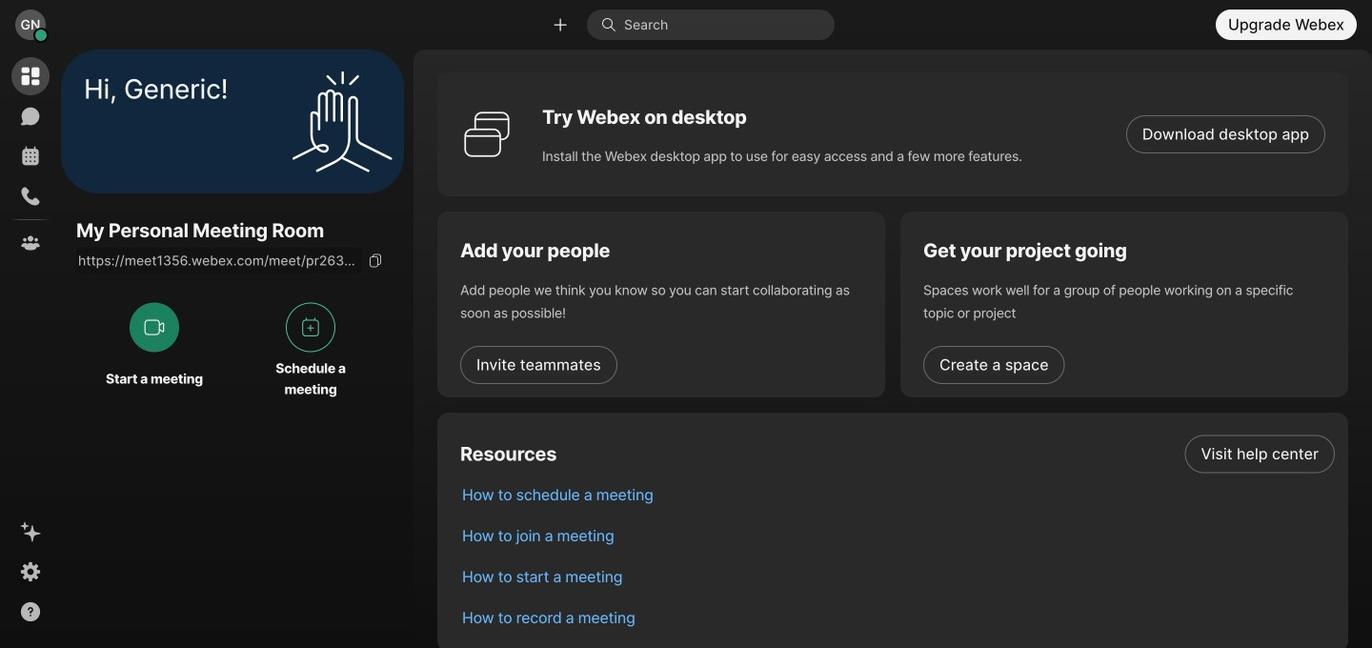 Task type: locate. For each thing, give the bounding box(es) containing it.
navigation
[[0, 50, 61, 648]]

webex tab list
[[11, 57, 50, 262]]

None text field
[[76, 247, 362, 274]]

two hands high fiving image
[[285, 64, 399, 179]]

list item
[[447, 434, 1349, 475], [447, 475, 1349, 516], [447, 516, 1349, 557], [447, 557, 1349, 598], [447, 598, 1349, 639]]

2 list item from the top
[[447, 475, 1349, 516]]

4 list item from the top
[[447, 557, 1349, 598]]



Task type: describe. For each thing, give the bounding box(es) containing it.
5 list item from the top
[[447, 598, 1349, 639]]

3 list item from the top
[[447, 516, 1349, 557]]

1 list item from the top
[[447, 434, 1349, 475]]



Task type: vqa. For each thing, say whether or not it's contained in the screenshot.
the Set Do Not Disturb for 8 hours menu item at the left top
no



